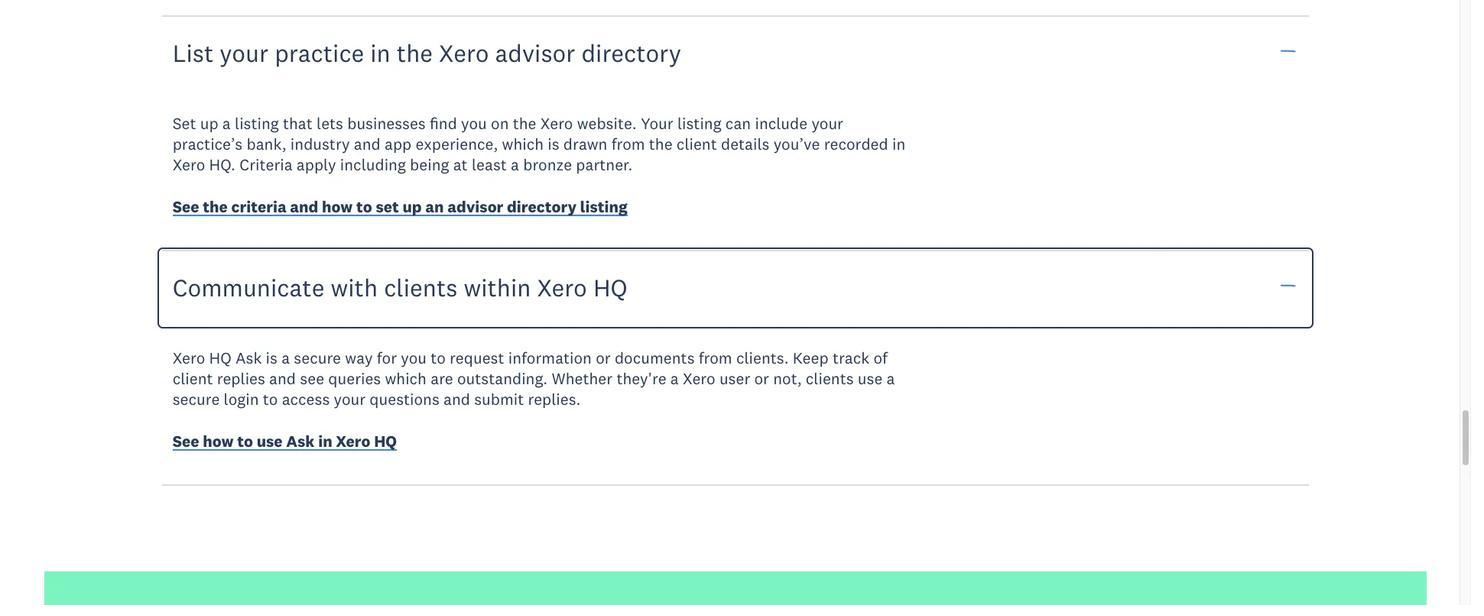 Task type: locate. For each thing, give the bounding box(es) containing it.
see for see how to use ask in xero hq
[[173, 432, 199, 452]]

2 horizontal spatial hq
[[594, 272, 628, 303]]

and left see
[[269, 369, 296, 389]]

at
[[453, 155, 468, 175]]

clients
[[384, 272, 458, 303], [806, 369, 854, 389]]

your inside set up a listing that lets businesses find you on the xero website. your listing can include your practice's bank, industry and app experience, which is drawn from the client details you've recorded in xero hq. criteria apply including being at least a bronze partner.
[[812, 113, 844, 134]]

track
[[833, 348, 870, 368]]

replies
[[217, 369, 265, 389]]

1 vertical spatial see
[[173, 432, 199, 452]]

0 vertical spatial from
[[612, 134, 645, 154]]

2 horizontal spatial your
[[812, 113, 844, 134]]

0 horizontal spatial ask
[[236, 348, 262, 368]]

1 horizontal spatial in
[[371, 37, 391, 68]]

directory up the website. on the top left of page
[[582, 37, 682, 68]]

website.
[[577, 113, 637, 134]]

to inside see how to use ask in xero hq 'link'
[[237, 432, 253, 452]]

or
[[596, 348, 611, 368], [755, 369, 770, 389]]

you inside set up a listing that lets businesses find you on the xero website. your listing can include your practice's bank, industry and app experience, which is drawn from the client details you've recorded in xero hq. criteria apply including being at least a bronze partner.
[[461, 113, 487, 134]]

the inside dropdown button
[[397, 37, 433, 68]]

1 horizontal spatial secure
[[294, 348, 341, 368]]

0 horizontal spatial use
[[257, 432, 283, 452]]

0 horizontal spatial your
[[220, 37, 269, 68]]

access
[[282, 390, 330, 410]]

is inside the xero hq ask is a secure way for you to request information or documents from clients. keep track of client replies and see queries which are outstanding. whether they're a xero user or not, clients use a secure login to access your questions and submit replies.
[[266, 348, 278, 368]]

hq inside 'link'
[[374, 432, 397, 452]]

xero inside the list your practice in the xero advisor directory dropdown button
[[439, 37, 489, 68]]

1 vertical spatial which
[[385, 369, 427, 389]]

1 horizontal spatial from
[[699, 348, 733, 368]]

and
[[354, 134, 381, 154], [290, 197, 319, 218], [269, 369, 296, 389], [444, 390, 470, 410]]

your
[[641, 113, 674, 134]]

a down of
[[887, 369, 896, 389]]

clients inside the xero hq ask is a secure way for you to request information or documents from clients. keep track of client replies and see queries which are outstanding. whether they're a xero user or not, clients use a secure login to access your questions and submit replies.
[[806, 369, 854, 389]]

your up recorded
[[812, 113, 844, 134]]

1 horizontal spatial is
[[548, 134, 560, 154]]

a
[[223, 113, 231, 134], [511, 155, 519, 175], [282, 348, 290, 368], [671, 369, 679, 389], [887, 369, 896, 389]]

0 horizontal spatial from
[[612, 134, 645, 154]]

clients down keep
[[806, 369, 854, 389]]

secure
[[294, 348, 341, 368], [173, 390, 220, 410]]

1 vertical spatial secure
[[173, 390, 220, 410]]

ask inside the xero hq ask is a secure way for you to request information or documents from clients. keep track of client replies and see queries which are outstanding. whether they're a xero user or not, clients use a secure login to access your questions and submit replies.
[[236, 348, 262, 368]]

1 see from the top
[[173, 197, 199, 218]]

1 horizontal spatial which
[[502, 134, 544, 154]]

and up including
[[354, 134, 381, 154]]

or down clients.
[[755, 369, 770, 389]]

client left details
[[677, 134, 717, 154]]

0 vertical spatial your
[[220, 37, 269, 68]]

0 vertical spatial how
[[322, 197, 353, 218]]

client inside the xero hq ask is a secure way for you to request information or documents from clients. keep track of client replies and see queries which are outstanding. whether they're a xero user or not, clients use a secure login to access your questions and submit replies.
[[173, 369, 213, 389]]

up left the an
[[403, 197, 422, 218]]

2 horizontal spatial in
[[893, 134, 906, 154]]

1 vertical spatial your
[[812, 113, 844, 134]]

the down "your"
[[649, 134, 673, 154]]

advisor inside dropdown button
[[495, 37, 576, 68]]

information
[[509, 348, 592, 368]]

and down are
[[444, 390, 470, 410]]

set up a listing that lets businesses find you on the xero website. your listing can include your practice's bank, industry and app experience, which is drawn from the client details you've recorded in xero hq. criteria apply including being at least a bronze partner.
[[173, 113, 906, 175]]

from down the website. on the top left of page
[[612, 134, 645, 154]]

ask inside 'link'
[[286, 432, 315, 452]]

listing
[[235, 113, 279, 134], [678, 113, 722, 134], [581, 197, 628, 218]]

they're
[[617, 369, 667, 389]]

practice
[[275, 37, 364, 68]]

hq
[[594, 272, 628, 303], [209, 348, 232, 368], [374, 432, 397, 452]]

from inside set up a listing that lets businesses find you on the xero website. your listing can include your practice's bank, industry and app experience, which is drawn from the client details you've recorded in xero hq. criteria apply including being at least a bronze partner.
[[612, 134, 645, 154]]

in
[[371, 37, 391, 68], [893, 134, 906, 154], [318, 432, 333, 452]]

1 vertical spatial clients
[[806, 369, 854, 389]]

secure up see
[[294, 348, 341, 368]]

you
[[461, 113, 487, 134], [401, 348, 427, 368]]

up up practice's
[[200, 113, 219, 134]]

clients inside dropdown button
[[384, 272, 458, 303]]

how
[[322, 197, 353, 218], [203, 432, 234, 452]]

hq.
[[209, 155, 236, 175]]

list your practice in the xero advisor directory
[[173, 37, 682, 68]]

experience,
[[416, 134, 498, 154]]

listing down partner.
[[581, 197, 628, 218]]

2 see from the top
[[173, 432, 199, 452]]

in right recorded
[[893, 134, 906, 154]]

listing up the bank,
[[235, 113, 279, 134]]

is
[[548, 134, 560, 154], [266, 348, 278, 368]]

0 horizontal spatial directory
[[507, 197, 577, 218]]

listing left can
[[678, 113, 722, 134]]

industry
[[291, 134, 350, 154]]

which
[[502, 134, 544, 154], [385, 369, 427, 389]]

use
[[858, 369, 883, 389], [257, 432, 283, 452]]

your down the queries
[[334, 390, 366, 410]]

use down of
[[858, 369, 883, 389]]

1 vertical spatial how
[[203, 432, 234, 452]]

in right practice
[[371, 37, 391, 68]]

criteria
[[240, 155, 293, 175]]

1 horizontal spatial clients
[[806, 369, 854, 389]]

you left on
[[461, 113, 487, 134]]

which for to
[[385, 369, 427, 389]]

with
[[331, 272, 378, 303]]

0 horizontal spatial client
[[173, 369, 213, 389]]

1 vertical spatial in
[[893, 134, 906, 154]]

in inside set up a listing that lets businesses find you on the xero website. your listing can include your practice's bank, industry and app experience, which is drawn from the client details you've recorded in xero hq. criteria apply including being at least a bronze partner.
[[893, 134, 906, 154]]

xero
[[439, 37, 489, 68], [541, 113, 573, 134], [173, 155, 205, 175], [537, 272, 587, 303], [173, 348, 205, 368], [683, 369, 716, 389], [336, 432, 371, 452]]

see the criteria and how to set up an advisor directory listing
[[173, 197, 628, 218]]

which inside set up a listing that lets businesses find you on the xero website. your listing can include your practice's bank, industry and app experience, which is drawn from the client details you've recorded in xero hq. criteria apply including being at least a bronze partner.
[[502, 134, 544, 154]]

find
[[430, 113, 457, 134]]

1 vertical spatial hq
[[209, 348, 232, 368]]

1 horizontal spatial use
[[858, 369, 883, 389]]

0 vertical spatial ask
[[236, 348, 262, 368]]

your right list
[[220, 37, 269, 68]]

your
[[220, 37, 269, 68], [812, 113, 844, 134], [334, 390, 366, 410]]

list your practice in the xero advisor directory button
[[162, 14, 1310, 91]]

secure left 'login'
[[173, 390, 220, 410]]

directory
[[582, 37, 682, 68], [507, 197, 577, 218]]

2 vertical spatial in
[[318, 432, 333, 452]]

how down 'login'
[[203, 432, 234, 452]]

your inside dropdown button
[[220, 37, 269, 68]]

from up user
[[699, 348, 733, 368]]

see
[[173, 197, 199, 218], [173, 432, 199, 452]]

or up whether
[[596, 348, 611, 368]]

use down 'login'
[[257, 432, 283, 452]]

0 horizontal spatial you
[[401, 348, 427, 368]]

the up businesses
[[397, 37, 433, 68]]

queries
[[328, 369, 381, 389]]

you right for
[[401, 348, 427, 368]]

0 horizontal spatial clients
[[384, 272, 458, 303]]

0 horizontal spatial which
[[385, 369, 427, 389]]

0 vertical spatial see
[[173, 197, 199, 218]]

0 horizontal spatial how
[[203, 432, 234, 452]]

that
[[283, 113, 313, 134]]

1 vertical spatial from
[[699, 348, 733, 368]]

0 vertical spatial up
[[200, 113, 219, 134]]

set
[[173, 113, 196, 134]]

1 horizontal spatial directory
[[582, 37, 682, 68]]

1 horizontal spatial your
[[334, 390, 366, 410]]

to down 'login'
[[237, 432, 253, 452]]

your inside the xero hq ask is a secure way for you to request information or documents from clients. keep track of client replies and see queries which are outstanding. whether they're a xero user or not, clients use a secure login to access your questions and submit replies.
[[334, 390, 366, 410]]

0 vertical spatial client
[[677, 134, 717, 154]]

directory down bronze
[[507, 197, 577, 218]]

see inside see how to use ask in xero hq 'link'
[[173, 432, 199, 452]]

up
[[200, 113, 219, 134], [403, 197, 422, 218]]

the
[[397, 37, 433, 68], [513, 113, 537, 134], [649, 134, 673, 154], [203, 197, 228, 218]]

client
[[677, 134, 717, 154], [173, 369, 213, 389]]

and inside set up a listing that lets businesses find you on the xero website. your listing can include your practice's bank, industry and app experience, which is drawn from the client details you've recorded in xero hq. criteria apply including being at least a bronze partner.
[[354, 134, 381, 154]]

to left set
[[357, 197, 372, 218]]

you inside the xero hq ask is a secure way for you to request information or documents from clients. keep track of client replies and see queries which are outstanding. whether they're a xero user or not, clients use a secure login to access your questions and submit replies.
[[401, 348, 427, 368]]

bank,
[[247, 134, 287, 154]]

and down apply
[[290, 197, 319, 218]]

1 vertical spatial ask
[[286, 432, 315, 452]]

ask down access
[[286, 432, 315, 452]]

1 vertical spatial is
[[266, 348, 278, 368]]

0 vertical spatial hq
[[594, 272, 628, 303]]

in inside dropdown button
[[371, 37, 391, 68]]

is down the communicate
[[266, 348, 278, 368]]

0 horizontal spatial secure
[[173, 390, 220, 410]]

which down on
[[502, 134, 544, 154]]

which up questions
[[385, 369, 427, 389]]

0 vertical spatial in
[[371, 37, 391, 68]]

1 horizontal spatial hq
[[374, 432, 397, 452]]

0 horizontal spatial in
[[318, 432, 333, 452]]

xero inside see how to use ask in xero hq 'link'
[[336, 432, 371, 452]]

client left replies
[[173, 369, 213, 389]]

0 horizontal spatial is
[[266, 348, 278, 368]]

0 vertical spatial directory
[[582, 37, 682, 68]]

app
[[385, 134, 412, 154]]

from inside the xero hq ask is a secure way for you to request information or documents from clients. keep track of client replies and see queries which are outstanding. whether they're a xero user or not, clients use a secure login to access your questions and submit replies.
[[699, 348, 733, 368]]

which inside the xero hq ask is a secure way for you to request information or documents from clients. keep track of client replies and see queries which are outstanding. whether they're a xero user or not, clients use a secure login to access your questions and submit replies.
[[385, 369, 427, 389]]

client inside set up a listing that lets businesses find you on the xero website. your listing can include your practice's bank, industry and app experience, which is drawn from the client details you've recorded in xero hq. criteria apply including being at least a bronze partner.
[[677, 134, 717, 154]]

see inside the "see the criteria and how to set up an advisor directory listing" link
[[173, 197, 199, 218]]

documents
[[615, 348, 695, 368]]

login
[[224, 390, 259, 410]]

1 vertical spatial you
[[401, 348, 427, 368]]

in down access
[[318, 432, 333, 452]]

0 vertical spatial which
[[502, 134, 544, 154]]

1 horizontal spatial you
[[461, 113, 487, 134]]

1 vertical spatial directory
[[507, 197, 577, 218]]

0 vertical spatial advisor
[[495, 37, 576, 68]]

0 vertical spatial you
[[461, 113, 487, 134]]

1 horizontal spatial ask
[[286, 432, 315, 452]]

0 vertical spatial use
[[858, 369, 883, 389]]

0 vertical spatial clients
[[384, 272, 458, 303]]

0 horizontal spatial hq
[[209, 348, 232, 368]]

1 vertical spatial use
[[257, 432, 283, 452]]

1 horizontal spatial client
[[677, 134, 717, 154]]

advisor
[[495, 37, 576, 68], [448, 197, 504, 218]]

1 vertical spatial client
[[173, 369, 213, 389]]

2 vertical spatial hq
[[374, 432, 397, 452]]

1 vertical spatial advisor
[[448, 197, 504, 218]]

how down apply
[[322, 197, 353, 218]]

is up bronze
[[548, 134, 560, 154]]

ask up replies
[[236, 348, 262, 368]]

0 vertical spatial is
[[548, 134, 560, 154]]

see
[[300, 369, 324, 389]]

2 vertical spatial your
[[334, 390, 366, 410]]

clients right "with" at the top left of page
[[384, 272, 458, 303]]

questions
[[370, 390, 440, 410]]

include
[[755, 113, 808, 134]]

1 vertical spatial up
[[403, 197, 422, 218]]

0 horizontal spatial up
[[200, 113, 219, 134]]

from
[[612, 134, 645, 154], [699, 348, 733, 368]]

ask
[[236, 348, 262, 368], [286, 432, 315, 452]]

to
[[357, 197, 372, 218], [431, 348, 446, 368], [263, 390, 278, 410], [237, 432, 253, 452]]

hq inside the xero hq ask is a secure way for you to request information or documents from clients. keep track of client replies and see queries which are outstanding. whether they're a xero user or not, clients use a secure login to access your questions and submit replies.
[[209, 348, 232, 368]]



Task type: describe. For each thing, give the bounding box(es) containing it.
including
[[340, 155, 406, 175]]

not,
[[774, 369, 802, 389]]

hq inside dropdown button
[[594, 272, 628, 303]]

use inside the xero hq ask is a secure way for you to request information or documents from clients. keep track of client replies and see queries which are outstanding. whether they're a xero user or not, clients use a secure login to access your questions and submit replies.
[[858, 369, 883, 389]]

you've
[[774, 134, 820, 154]]

whether
[[552, 369, 613, 389]]

a up access
[[282, 348, 290, 368]]

are
[[431, 369, 453, 389]]

1 horizontal spatial how
[[322, 197, 353, 218]]

communicate with clients within xero hq
[[173, 272, 628, 303]]

within
[[464, 272, 531, 303]]

1 horizontal spatial or
[[755, 369, 770, 389]]

request
[[450, 348, 505, 368]]

bronze
[[523, 155, 572, 175]]

details
[[721, 134, 770, 154]]

see the criteria and how to set up an advisor directory listing link
[[173, 197, 628, 221]]

communicate
[[173, 272, 325, 303]]

xero hq ask is a secure way for you to request information or documents from clients. keep track of client replies and see queries which are outstanding. whether they're a xero user or not, clients use a secure login to access your questions and submit replies.
[[173, 348, 896, 410]]

keep
[[793, 348, 829, 368]]

list
[[173, 37, 214, 68]]

submit
[[474, 390, 524, 410]]

on
[[491, 113, 509, 134]]

use report templates for client and practice reporting element
[[162, 0, 1310, 17]]

a down documents
[[671, 369, 679, 389]]

xero inside communicate with clients within xero hq dropdown button
[[537, 272, 587, 303]]

0 horizontal spatial listing
[[235, 113, 279, 134]]

to inside the "see the criteria and how to set up an advisor directory listing" link
[[357, 197, 372, 218]]

way
[[345, 348, 373, 368]]

a up practice's
[[223, 113, 231, 134]]

recorded
[[825, 134, 889, 154]]

can
[[726, 113, 751, 134]]

criteria
[[231, 197, 287, 218]]

to right 'login'
[[263, 390, 278, 410]]

you for for
[[401, 348, 427, 368]]

up inside set up a listing that lets businesses find you on the xero website. your listing can include your practice's bank, industry and app experience, which is drawn from the client details you've recorded in xero hq. criteria apply including being at least a bronze partner.
[[200, 113, 219, 134]]

you for find
[[461, 113, 487, 134]]

use inside 'link'
[[257, 432, 283, 452]]

in inside 'link'
[[318, 432, 333, 452]]

replies.
[[528, 390, 581, 410]]

the down hq.
[[203, 197, 228, 218]]

clients.
[[737, 348, 789, 368]]

which for on
[[502, 134, 544, 154]]

communicate with clients within xero hq button
[[162, 249, 1310, 326]]

the right on
[[513, 113, 537, 134]]

see for see the criteria and how to set up an advisor directory listing
[[173, 197, 199, 218]]

user
[[720, 369, 751, 389]]

being
[[410, 155, 449, 175]]

0 horizontal spatial or
[[596, 348, 611, 368]]

1 horizontal spatial up
[[403, 197, 422, 218]]

apply
[[297, 155, 336, 175]]

0 vertical spatial secure
[[294, 348, 341, 368]]

a right the least
[[511, 155, 519, 175]]

least
[[472, 155, 507, 175]]

is inside set up a listing that lets businesses find you on the xero website. your listing can include your practice's bank, industry and app experience, which is drawn from the client details you've recorded in xero hq. criteria apply including being at least a bronze partner.
[[548, 134, 560, 154]]

set
[[376, 197, 399, 218]]

2 horizontal spatial listing
[[678, 113, 722, 134]]

outstanding.
[[457, 369, 548, 389]]

see how to use ask in xero hq link
[[173, 432, 397, 456]]

an
[[426, 197, 444, 218]]

1 horizontal spatial listing
[[581, 197, 628, 218]]

businesses
[[348, 113, 426, 134]]

to up are
[[431, 348, 446, 368]]

of
[[874, 348, 888, 368]]

partner.
[[576, 155, 633, 175]]

lets
[[317, 113, 343, 134]]

drawn
[[564, 134, 608, 154]]

directory inside dropdown button
[[582, 37, 682, 68]]

how inside 'link'
[[203, 432, 234, 452]]

practice's
[[173, 134, 243, 154]]

for
[[377, 348, 397, 368]]

see how to use ask in xero hq
[[173, 432, 397, 452]]



Task type: vqa. For each thing, say whether or not it's contained in the screenshot.
rightmost from
yes



